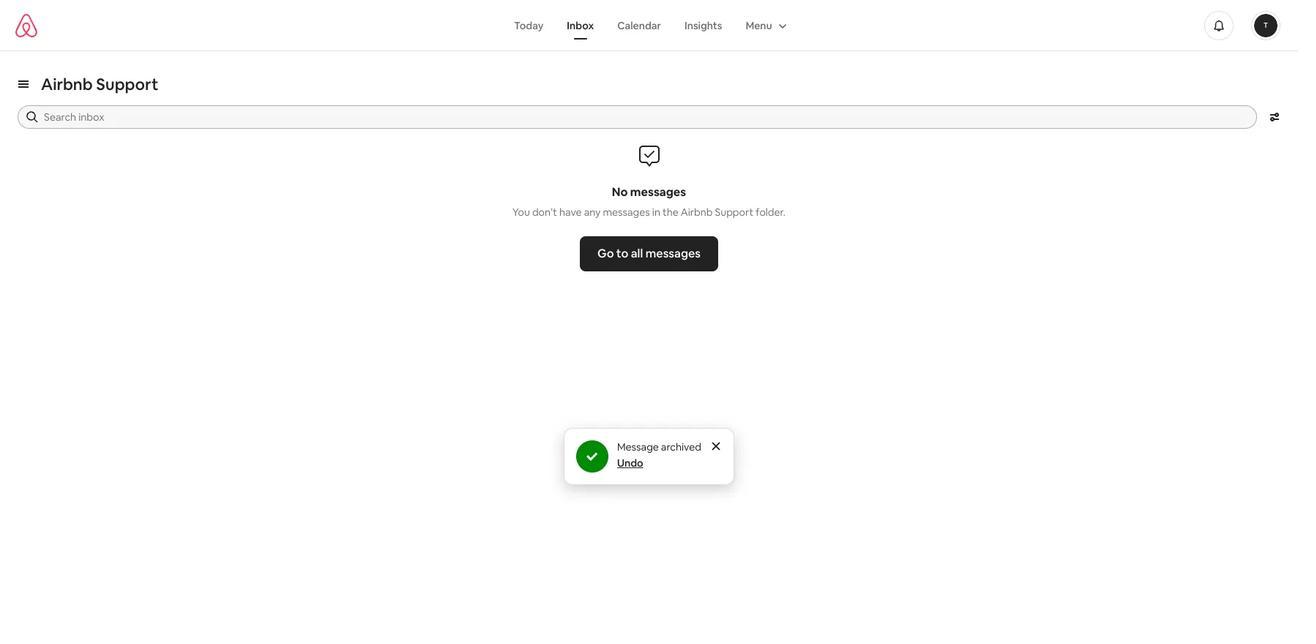 Task type: describe. For each thing, give the bounding box(es) containing it.
today link
[[502, 11, 555, 39]]

don't
[[532, 206, 557, 219]]

airbnb inside no messages you don't have any messages in the airbnb support folder.
[[681, 206, 713, 219]]

any
[[584, 206, 601, 219]]

inbox
[[567, 19, 594, 32]]

go to all messages button
[[580, 237, 718, 272]]

have
[[559, 206, 582, 219]]

menu
[[746, 19, 772, 32]]

support inside no messages you don't have any messages in the airbnb support folder.
[[715, 206, 754, 219]]

insights link
[[673, 11, 734, 39]]

airbnb support
[[41, 74, 158, 94]]

inbox link
[[555, 11, 606, 39]]

go to all messages
[[598, 246, 701, 261]]

undo button
[[617, 457, 643, 470]]

success image
[[586, 451, 598, 463]]

menu button
[[734, 11, 796, 39]]

calendar
[[617, 19, 661, 32]]

the
[[663, 206, 679, 219]]

to
[[616, 246, 629, 261]]

main navigation menu image
[[1254, 14, 1278, 37]]

0 vertical spatial messages
[[630, 185, 686, 200]]

undo
[[617, 457, 643, 470]]

message archived undo
[[617, 441, 702, 470]]

no messages you don't have any messages in the airbnb support folder.
[[513, 185, 786, 219]]

1 vertical spatial messages
[[603, 206, 650, 219]]



Task type: vqa. For each thing, say whether or not it's contained in the screenshot.
"Go To All Messages"
yes



Task type: locate. For each thing, give the bounding box(es) containing it.
messages right all
[[646, 246, 701, 261]]

group containing message archived
[[564, 428, 734, 485]]

no
[[612, 185, 628, 200]]

group
[[564, 428, 734, 485]]

0 vertical spatial support
[[96, 74, 158, 94]]

1 vertical spatial airbnb
[[681, 206, 713, 219]]

1 horizontal spatial support
[[715, 206, 754, 219]]

today
[[514, 19, 544, 32]]

all
[[631, 246, 643, 261]]

calendar link
[[606, 11, 673, 39]]

message
[[617, 441, 659, 454]]

in
[[652, 206, 660, 219]]

0 vertical spatial airbnb
[[41, 74, 93, 94]]

you
[[513, 206, 530, 219]]

airbnb
[[41, 74, 93, 94], [681, 206, 713, 219]]

2 vertical spatial messages
[[646, 246, 701, 261]]

messages
[[630, 185, 686, 200], [603, 206, 650, 219], [646, 246, 701, 261]]

0 horizontal spatial support
[[96, 74, 158, 94]]

1 horizontal spatial airbnb
[[681, 206, 713, 219]]

0 horizontal spatial airbnb
[[41, 74, 93, 94]]

support
[[96, 74, 158, 94], [715, 206, 754, 219]]

1 vertical spatial support
[[715, 206, 754, 219]]

messages down no
[[603, 206, 650, 219]]

Search text field
[[44, 110, 1247, 124]]

insights
[[685, 19, 722, 32]]

folder.
[[756, 206, 786, 219]]

go
[[598, 246, 614, 261]]

messages up in
[[630, 185, 686, 200]]

messages inside button
[[646, 246, 701, 261]]

airbnb support heading
[[41, 74, 158, 94]]

archived
[[661, 441, 702, 454]]



